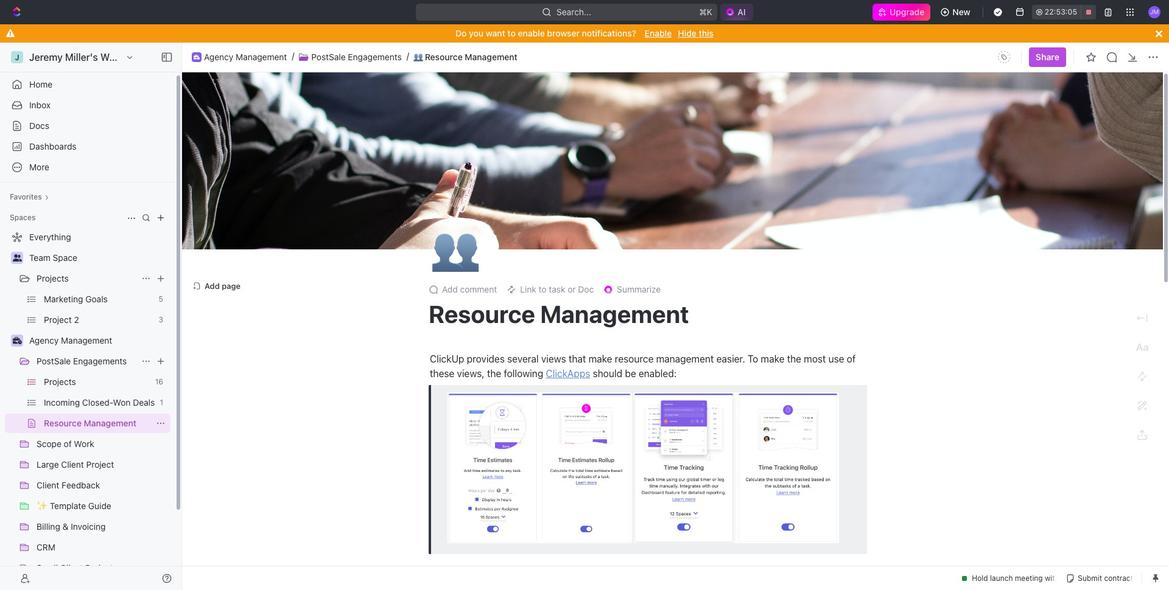 Task type: describe. For each thing, give the bounding box(es) containing it.
billing & invoicing
[[37, 522, 106, 532]]

client feedback link
[[37, 476, 168, 496]]

scope of work
[[37, 439, 94, 449]]

management
[[656, 354, 714, 365]]

enable
[[645, 28, 672, 38]]

use
[[828, 354, 844, 365]]

space
[[53, 253, 77, 263]]

doc
[[578, 284, 594, 295]]

work
[[74, 439, 94, 449]]

easier.
[[716, 354, 745, 365]]

agency management for bottom agency management link
[[29, 335, 112, 346]]

large client project
[[37, 460, 114, 470]]

22:53:05
[[1045, 7, 1077, 16]]

2 make from the left
[[761, 354, 784, 365]]

add for add comment
[[442, 284, 458, 295]]

of inside 'link'
[[64, 439, 72, 449]]

resource inside "tree"
[[44, 418, 82, 429]]

project inside the large client project link
[[86, 460, 114, 470]]

clickapps should be enabled:
[[546, 368, 677, 379]]

comment
[[460, 284, 497, 295]]

enabled:
[[639, 368, 677, 379]]

small client projects
[[37, 563, 117, 574]]

✨ template guide link
[[37, 497, 168, 516]]

do
[[455, 28, 467, 38]]

you
[[469, 28, 483, 38]]

0 vertical spatial projects link
[[37, 269, 136, 289]]

add comment
[[442, 284, 497, 295]]

clickapps link
[[546, 368, 590, 379]]

project 2
[[44, 315, 79, 325]]

invoicing
[[71, 522, 106, 532]]

user group image
[[12, 255, 22, 262]]

1 vertical spatial resource
[[429, 300, 535, 328]]

✨ template guide
[[37, 501, 111, 511]]

feedback
[[62, 480, 100, 491]]

project inside project 2 link
[[44, 315, 72, 325]]

jeremy
[[29, 52, 63, 63]]

incoming closed-won deals link
[[44, 393, 155, 413]]

want
[[486, 28, 505, 38]]

template
[[50, 501, 86, 511]]

more
[[29, 162, 49, 172]]

large
[[37, 460, 59, 470]]

5
[[159, 295, 163, 304]]

miller's
[[65, 52, 98, 63]]

home
[[29, 79, 53, 90]]

0 horizontal spatial to
[[507, 28, 516, 38]]

team space link
[[29, 248, 168, 268]]

j
[[15, 53, 19, 62]]

of inside clickup provides several views that make resource management easier. to make the most use of these views, the following
[[847, 354, 856, 365]]

reposition
[[770, 230, 813, 240]]

crm link
[[37, 538, 168, 558]]

inbox link
[[5, 96, 170, 115]]

dashboards link
[[5, 137, 170, 156]]

workspace
[[100, 52, 151, 63]]

incoming closed-won deals 1
[[44, 398, 163, 408]]

1 vertical spatial agency management link
[[29, 331, 168, 351]]

projects for the top projects link
[[37, 273, 69, 284]]

resource management inside sidebar navigation
[[44, 418, 136, 429]]

resource
[[615, 354, 654, 365]]

new
[[952, 7, 970, 17]]

postsale for the postsale engagements link inside the sidebar navigation
[[37, 356, 71, 367]]

projects for the bottommost projects link
[[44, 377, 76, 387]]

incoming
[[44, 398, 80, 408]]

hide
[[678, 28, 696, 38]]

billing & invoicing link
[[37, 518, 168, 537]]

0 vertical spatial resource
[[425, 52, 463, 62]]

0 vertical spatial postsale engagements link
[[311, 52, 402, 62]]

docs link
[[5, 116, 170, 136]]

clickup provides several views that make resource management easier. to make the most use of these views, the following
[[430, 354, 858, 379]]

1
[[160, 398, 163, 407]]

task
[[549, 284, 565, 295]]

everything link
[[5, 228, 168, 247]]

scope of work link
[[37, 435, 168, 454]]

0 vertical spatial engagements
[[348, 52, 402, 62]]

should
[[593, 368, 622, 379]]

0 vertical spatial resource management
[[429, 300, 689, 328]]

👥 resource management
[[413, 52, 517, 62]]

scope
[[37, 439, 61, 449]]

upgrade link
[[873, 4, 931, 21]]

closed-
[[82, 398, 113, 408]]

add for add page
[[205, 281, 220, 291]]

summarize button
[[599, 281, 666, 298]]

upgrade
[[890, 7, 924, 17]]

this
[[699, 28, 714, 38]]

link
[[520, 284, 536, 295]]

👥 for 👥
[[431, 220, 480, 277]]

postsale engagements link inside sidebar navigation
[[37, 352, 136, 371]]

business time image for bottom agency management link
[[12, 337, 22, 345]]

marketing goals
[[44, 294, 108, 304]]

search...
[[557, 7, 591, 17]]

or
[[568, 284, 576, 295]]

team space
[[29, 253, 77, 263]]

docs
[[29, 121, 49, 131]]

agency for right agency management link
[[204, 52, 233, 62]]

to
[[748, 354, 758, 365]]

favorites
[[10, 192, 42, 202]]

client inside the client feedback link
[[37, 480, 59, 491]]

marketing goals link
[[44, 290, 154, 309]]

team
[[29, 253, 50, 263]]

tree inside sidebar navigation
[[5, 228, 170, 591]]

engagements inside sidebar navigation
[[73, 356, 127, 367]]



Task type: vqa. For each thing, say whether or not it's contained in the screenshot.


Task type: locate. For each thing, give the bounding box(es) containing it.
spaces
[[10, 213, 36, 222]]

👥 for 👥 resource management
[[413, 52, 423, 62]]

postsale inside "tree"
[[37, 356, 71, 367]]

0 vertical spatial agency
[[204, 52, 233, 62]]

management for right agency management link
[[236, 52, 287, 62]]

marketing
[[44, 294, 83, 304]]

client inside small client projects link
[[60, 563, 83, 574]]

crm
[[37, 542, 55, 553]]

1 vertical spatial project
[[86, 460, 114, 470]]

postsale
[[311, 52, 346, 62], [37, 356, 71, 367]]

client for large
[[61, 460, 84, 470]]

business time image
[[194, 55, 200, 60], [12, 337, 22, 345]]

jm button
[[1145, 2, 1164, 22]]

2 vertical spatial resource
[[44, 418, 82, 429]]

management for bottom agency management link
[[61, 335, 112, 346]]

guide
[[88, 501, 111, 511]]

of
[[847, 354, 856, 365], [64, 439, 72, 449]]

link to task or doc
[[520, 284, 594, 295]]

to inside dropdown button
[[539, 284, 546, 295]]

0 vertical spatial postsale engagements
[[311, 52, 402, 62]]

link to task or doc button
[[502, 281, 599, 298]]

1 vertical spatial postsale engagements
[[37, 356, 127, 367]]

project down scope of work 'link'
[[86, 460, 114, 470]]

of right the use
[[847, 354, 856, 365]]

0 horizontal spatial business time image
[[12, 337, 22, 345]]

0 vertical spatial agency management
[[204, 52, 287, 62]]

1 vertical spatial projects link
[[44, 373, 150, 392]]

0 horizontal spatial make
[[589, 354, 612, 365]]

1 horizontal spatial resource management
[[429, 300, 689, 328]]

client for small
[[60, 563, 83, 574]]

1 horizontal spatial the
[[787, 354, 801, 365]]

dashboards
[[29, 141, 76, 152]]

0 vertical spatial postsale
[[311, 52, 346, 62]]

1 vertical spatial postsale
[[37, 356, 71, 367]]

resource management
[[429, 300, 689, 328], [44, 418, 136, 429]]

0 vertical spatial of
[[847, 354, 856, 365]]

make up should
[[589, 354, 612, 365]]

page
[[222, 281, 241, 291]]

agency management link
[[204, 52, 287, 62], [29, 331, 168, 351]]

jm
[[1150, 8, 1159, 15]]

postsale for topmost the postsale engagements link
[[311, 52, 346, 62]]

0 horizontal spatial 👥
[[413, 52, 423, 62]]

1 horizontal spatial agency management link
[[204, 52, 287, 62]]

add left page
[[205, 281, 220, 291]]

client down large
[[37, 480, 59, 491]]

to right want
[[507, 28, 516, 38]]

1 vertical spatial client
[[37, 480, 59, 491]]

1 horizontal spatial of
[[847, 354, 856, 365]]

postsale engagements link
[[311, 52, 402, 62], [37, 352, 136, 371]]

projects down crm 'link'
[[85, 563, 117, 574]]

0 horizontal spatial of
[[64, 439, 72, 449]]

large client project link
[[37, 455, 168, 475]]

1 horizontal spatial postsale
[[311, 52, 346, 62]]

agency inside "tree"
[[29, 335, 59, 346]]

agency for bottom agency management link
[[29, 335, 59, 346]]

more button
[[5, 158, 170, 177]]

won
[[113, 398, 131, 408]]

1 make from the left
[[589, 354, 612, 365]]

project 2 link
[[44, 311, 154, 330]]

postsale engagements inside sidebar navigation
[[37, 356, 127, 367]]

home link
[[5, 75, 170, 94]]

ai button
[[720, 4, 753, 21]]

resource
[[425, 52, 463, 62], [429, 300, 535, 328], [44, 418, 82, 429]]

0 horizontal spatial engagements
[[73, 356, 127, 367]]

0 vertical spatial business time image
[[194, 55, 200, 60]]

2
[[74, 315, 79, 325]]

1 horizontal spatial project
[[86, 460, 114, 470]]

client feedback
[[37, 480, 100, 491]]

postsale engagements for the postsale engagements link inside the sidebar navigation
[[37, 356, 127, 367]]

0 vertical spatial the
[[787, 354, 801, 365]]

clickapps
[[546, 368, 590, 379]]

deals
[[133, 398, 155, 408]]

add
[[205, 281, 220, 291], [442, 284, 458, 295]]

0 vertical spatial to
[[507, 28, 516, 38]]

1 horizontal spatial agency
[[204, 52, 233, 62]]

views,
[[457, 368, 484, 379]]

0 vertical spatial project
[[44, 315, 72, 325]]

1 vertical spatial projects
[[44, 377, 76, 387]]

resource down do
[[425, 52, 463, 62]]

0 horizontal spatial postsale engagements
[[37, 356, 127, 367]]

resource management up work
[[44, 418, 136, 429]]

the left most
[[787, 354, 801, 365]]

1 horizontal spatial 👥
[[431, 220, 480, 277]]

👥
[[413, 52, 423, 62], [431, 220, 480, 277]]

0 vertical spatial agency management link
[[204, 52, 287, 62]]

1 horizontal spatial add
[[442, 284, 458, 295]]

make right to
[[761, 354, 784, 365]]

0 horizontal spatial resource management
[[44, 418, 136, 429]]

of left work
[[64, 439, 72, 449]]

be
[[625, 368, 636, 379]]

billing
[[37, 522, 60, 532]]

client
[[61, 460, 84, 470], [37, 480, 59, 491], [60, 563, 83, 574]]

1 vertical spatial agency
[[29, 335, 59, 346]]

projects down team space
[[37, 273, 69, 284]]

several
[[507, 354, 539, 365]]

projects link
[[37, 269, 136, 289], [44, 373, 150, 392]]

👥 inside 👥 resource management
[[413, 52, 423, 62]]

agency management for right agency management link
[[204, 52, 287, 62]]

0 horizontal spatial postsale
[[37, 356, 71, 367]]

management for resource management link
[[84, 418, 136, 429]]

1 vertical spatial 👥
[[431, 220, 480, 277]]

1 horizontal spatial make
[[761, 354, 784, 365]]

the down provides
[[487, 368, 501, 379]]

2 vertical spatial client
[[60, 563, 83, 574]]

0 vertical spatial client
[[61, 460, 84, 470]]

add page
[[205, 281, 241, 291]]

1 horizontal spatial postsale engagements
[[311, 52, 402, 62]]

0 horizontal spatial project
[[44, 315, 72, 325]]

1 vertical spatial resource management
[[44, 418, 136, 429]]

0 horizontal spatial the
[[487, 368, 501, 379]]

⌘k
[[699, 7, 713, 17]]

&
[[62, 522, 68, 532]]

1 vertical spatial of
[[64, 439, 72, 449]]

share
[[1036, 52, 1059, 62]]

agency management
[[204, 52, 287, 62], [29, 335, 112, 346]]

1 horizontal spatial business time image
[[194, 55, 200, 60]]

tree
[[5, 228, 170, 591]]

inbox
[[29, 100, 51, 110]]

add left comment
[[442, 284, 458, 295]]

1 horizontal spatial postsale engagements link
[[311, 52, 402, 62]]

notifications?
[[582, 28, 636, 38]]

0 vertical spatial 👥
[[413, 52, 423, 62]]

jeremy miller's workspace
[[29, 52, 151, 63]]

1 vertical spatial agency management
[[29, 335, 112, 346]]

resource management down task at the left top of the page
[[429, 300, 689, 328]]

sidebar navigation
[[0, 43, 184, 591]]

favorites button
[[5, 190, 54, 205]]

postsale engagements
[[311, 52, 402, 62], [37, 356, 127, 367]]

enable
[[518, 28, 545, 38]]

project left 2
[[44, 315, 72, 325]]

1 vertical spatial postsale engagements link
[[37, 352, 136, 371]]

1 vertical spatial to
[[539, 284, 546, 295]]

new button
[[935, 2, 978, 22]]

everything
[[29, 232, 71, 242]]

ai
[[738, 7, 746, 17]]

that
[[569, 354, 586, 365]]

22:53:05 button
[[1032, 5, 1096, 19]]

business time image for right agency management link
[[194, 55, 200, 60]]

0 horizontal spatial agency management link
[[29, 331, 168, 351]]

to right link
[[539, 284, 546, 295]]

1 horizontal spatial engagements
[[348, 52, 402, 62]]

jeremy miller's workspace, , element
[[11, 51, 23, 63]]

the
[[787, 354, 801, 365], [487, 368, 501, 379]]

goals
[[85, 294, 108, 304]]

resource down comment
[[429, 300, 535, 328]]

0 horizontal spatial postsale engagements link
[[37, 352, 136, 371]]

client right "small"
[[60, 563, 83, 574]]

reposition button
[[763, 225, 821, 245]]

2 vertical spatial projects
[[85, 563, 117, 574]]

1 vertical spatial the
[[487, 368, 501, 379]]

small
[[37, 563, 58, 574]]

0 horizontal spatial agency
[[29, 335, 59, 346]]

1 horizontal spatial to
[[539, 284, 546, 295]]

agency management inside agency management link
[[29, 335, 112, 346]]

0 horizontal spatial add
[[205, 281, 220, 291]]

small client projects link
[[37, 559, 168, 578]]

0 vertical spatial projects
[[37, 273, 69, 284]]

1 horizontal spatial agency management
[[204, 52, 287, 62]]

make
[[589, 354, 612, 365], [761, 354, 784, 365]]

do you want to enable browser notifications? enable hide this
[[455, 28, 714, 38]]

16
[[155, 377, 163, 387]]

1 vertical spatial engagements
[[73, 356, 127, 367]]

most
[[804, 354, 826, 365]]

projects up incoming
[[44, 377, 76, 387]]

3
[[159, 315, 163, 325]]

0 horizontal spatial agency management
[[29, 335, 112, 346]]

client inside the large client project link
[[61, 460, 84, 470]]

client up client feedback at the bottom
[[61, 460, 84, 470]]

clickup
[[430, 354, 464, 365]]

projects link up goals
[[37, 269, 136, 289]]

tree containing everything
[[5, 228, 170, 591]]

1 vertical spatial business time image
[[12, 337, 22, 345]]

summarize
[[617, 284, 661, 295]]

resource down incoming
[[44, 418, 82, 429]]

management
[[236, 52, 287, 62], [465, 52, 517, 62], [540, 300, 689, 328], [61, 335, 112, 346], [84, 418, 136, 429]]

dropdown menu image
[[994, 47, 1014, 67]]

postsale engagements for topmost the postsale engagements link
[[311, 52, 402, 62]]

projects link up closed-
[[44, 373, 150, 392]]



